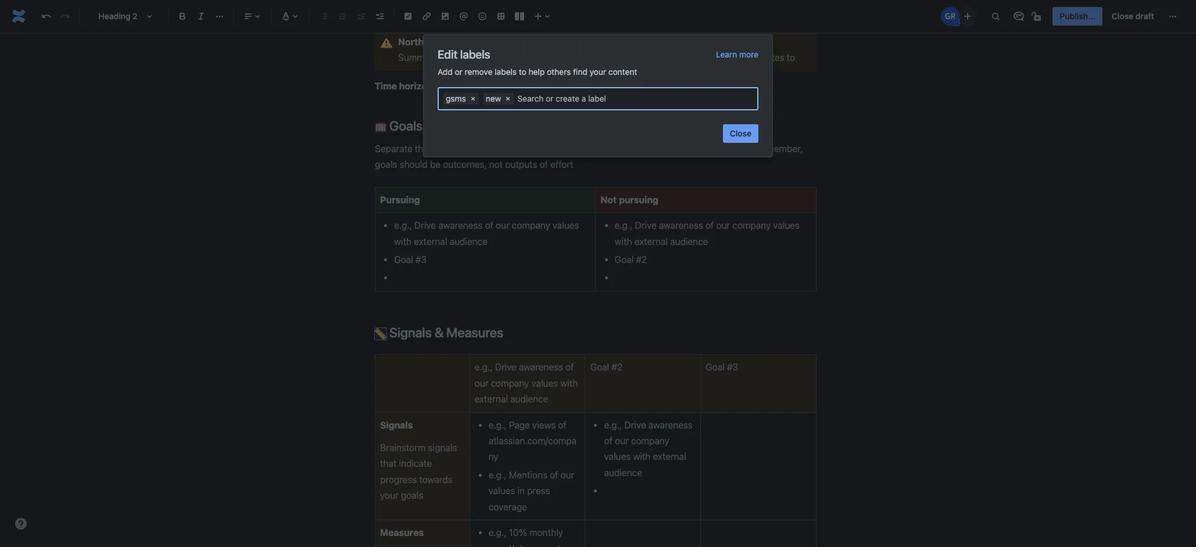 Task type: vqa. For each thing, say whether or not it's contained in the screenshot.
the Content within Content statuses link
no



Task type: describe. For each thing, give the bounding box(es) containing it.
horizon:
[[399, 81, 436, 91]]

north star
[[398, 37, 445, 47]]

italic ⌘i image
[[194, 9, 208, 23]]

confluence image
[[9, 7, 28, 26]]

more
[[739, 49, 758, 59]]

pursuing
[[380, 195, 420, 205]]

layouts image
[[513, 9, 527, 23]]

star
[[426, 37, 445, 47]]

or
[[455, 67, 463, 77]]

your
[[590, 67, 606, 77]]

north
[[398, 37, 424, 47]]

indent tab image
[[373, 9, 387, 23]]

not
[[601, 195, 617, 205]]

add
[[438, 67, 453, 77]]

bullet list ⌘⇧8 image
[[317, 9, 331, 23]]

numbered list ⌘⇧7 image
[[335, 9, 349, 23]]

:goal: image
[[375, 122, 387, 133]]

:straight_ruler: image
[[375, 328, 387, 340]]

clear image for new
[[504, 94, 513, 103]]

publish... button
[[1053, 7, 1102, 26]]

time
[[375, 81, 397, 91]]

learn more link
[[716, 49, 758, 60]]

edit labels dialog
[[424, 35, 772, 157]]

action item image
[[401, 9, 415, 23]]

goals
[[387, 118, 423, 134]]

:goal: image
[[375, 122, 387, 133]]

close button
[[723, 124, 758, 143]]

draft
[[1136, 11, 1154, 21]]

others
[[547, 67, 571, 77]]

close for close
[[730, 128, 752, 138]]

Main content area, start typing to enter text. text field
[[368, 29, 824, 547]]

help
[[529, 67, 545, 77]]

emoji image
[[475, 9, 489, 23]]

pursuing
[[619, 195, 658, 205]]

new
[[486, 94, 501, 103]]

time horizon:
[[375, 81, 436, 91]]



Task type: locate. For each thing, give the bounding box(es) containing it.
1 vertical spatial close
[[730, 128, 752, 138]]

0 vertical spatial close
[[1112, 11, 1133, 21]]

labels up remove
[[460, 48, 490, 61]]

0 horizontal spatial clear image
[[468, 94, 478, 103]]

learn
[[716, 49, 737, 59]]

0 horizontal spatial close
[[730, 128, 752, 138]]

table image
[[494, 9, 508, 23]]

1 horizontal spatial close
[[1112, 11, 1133, 21]]

new link
[[483, 93, 502, 105]]

greg robinson image
[[941, 7, 960, 26]]

1 horizontal spatial measures
[[446, 325, 503, 341]]

0 horizontal spatial labels
[[460, 48, 490, 61]]

link image
[[420, 9, 434, 23]]

add image, video, or file image
[[438, 9, 452, 23]]

close inside edit labels dialog
[[730, 128, 752, 138]]

signals & measures
[[387, 325, 503, 341]]

signals for signals & measures
[[389, 325, 432, 341]]

labels left to
[[495, 67, 517, 77]]

1 horizontal spatial clear image
[[504, 94, 513, 103]]

to
[[519, 67, 526, 77]]

mention image
[[457, 9, 471, 23]]

1 vertical spatial measures
[[380, 528, 424, 538]]

confluence image
[[9, 7, 28, 26]]

find
[[573, 67, 587, 77]]

&
[[434, 325, 444, 341]]

bold ⌘b image
[[176, 9, 189, 23]]

remove
[[465, 67, 493, 77]]

add or remove labels to help others find your content
[[438, 67, 637, 77]]

close
[[1112, 11, 1133, 21], [730, 128, 752, 138]]

labels
[[460, 48, 490, 61], [495, 67, 517, 77]]

outdent ⇧tab image
[[354, 9, 368, 23]]

content
[[608, 67, 637, 77]]

Edit labels text field
[[517, 93, 607, 105]]

gsms link
[[443, 93, 467, 105]]

redo ⌘⇧z image
[[58, 9, 72, 23]]

gsms
[[446, 94, 466, 103]]

1 clear image from the left
[[468, 94, 478, 103]]

0 vertical spatial measures
[[446, 325, 503, 341]]

not pursuing
[[601, 195, 658, 205]]

2 clear image from the left
[[504, 94, 513, 103]]

clear image for gsms
[[468, 94, 478, 103]]

1 vertical spatial signals
[[380, 420, 413, 430]]

close for close draft
[[1112, 11, 1133, 21]]

panel warning image
[[380, 36, 393, 50]]

close draft button
[[1105, 7, 1161, 26]]

publish...
[[1060, 11, 1095, 21]]

signals
[[389, 325, 432, 341], [380, 420, 413, 430]]

0 vertical spatial labels
[[460, 48, 490, 61]]

0 horizontal spatial measures
[[380, 528, 424, 538]]

clear image right new
[[504, 94, 513, 103]]

:straight_ruler: image
[[375, 328, 387, 340]]

learn more
[[716, 49, 758, 59]]

edit labels
[[438, 48, 490, 61]]

signals for signals
[[380, 420, 413, 430]]

clear image
[[468, 94, 478, 103], [504, 94, 513, 103]]

edit
[[438, 48, 457, 61]]

close draft
[[1112, 11, 1154, 21]]

1 vertical spatial labels
[[495, 67, 517, 77]]

undo ⌘z image
[[40, 9, 53, 23]]

1 horizontal spatial labels
[[495, 67, 517, 77]]

clear image right gsms
[[468, 94, 478, 103]]

0 vertical spatial signals
[[389, 325, 432, 341]]

measures
[[446, 325, 503, 341], [380, 528, 424, 538]]



